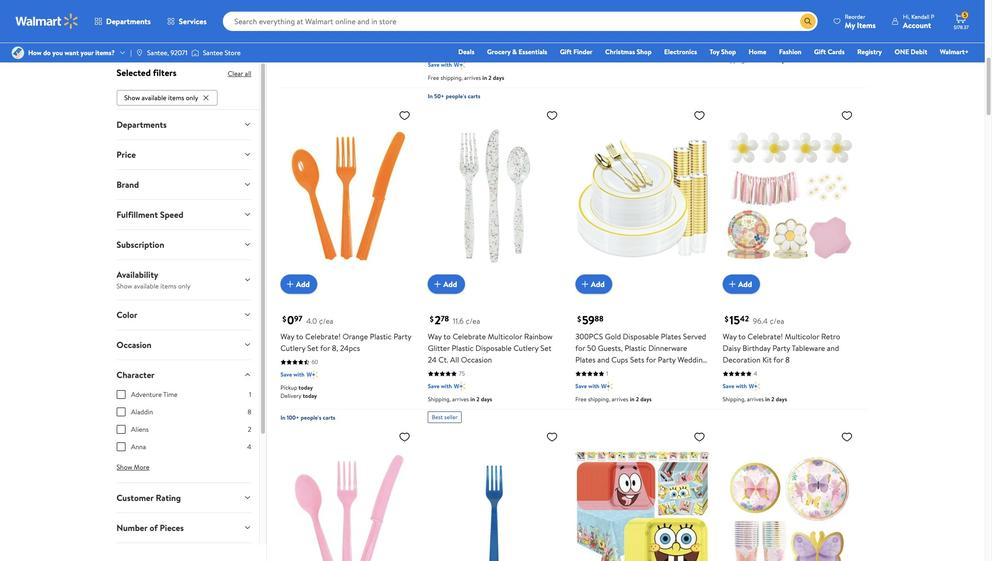 Task type: locate. For each thing, give the bounding box(es) containing it.
way to celebrate! light pink plastic cutlery set for 8, 24pcs image
[[280, 427, 414, 561]]

97
[[294, 314, 302, 324]]

1 horizontal spatial people's
[[446, 92, 467, 100]]

Search search field
[[223, 12, 818, 31]]

way to celebrate! electric blue plastic forks, 24ct image
[[428, 427, 562, 561]]

1 walmart plus image from the left
[[454, 382, 465, 392]]

cups for party
[[604, 4, 621, 14]]

to inside $ 2 78 11.6 ¢/ea way to celebrate multicolor rainbow glitter plastic disposable cutlery set 24 ct. all occasion
[[444, 331, 451, 342]]

1 horizontal spatial shipping,
[[588, 395, 610, 404]]

1 vertical spatial 50
[[587, 343, 596, 354]]

4 add from the left
[[738, 279, 752, 290]]

save for 11.6 ¢/ea
[[428, 382, 440, 391]]

3 ¢/ea from the left
[[770, 316, 784, 327]]

shipping, up the in 50+ people's carts
[[441, 73, 463, 82]]

cups right napkins
[[604, 4, 621, 14]]

way for 0
[[280, 331, 294, 342]]

plastic
[[466, 21, 488, 32], [370, 331, 392, 342], [452, 343, 474, 354], [625, 343, 647, 354]]

color inside exquisite 350 piece solid color disposable plastic party tableware combo set - black 7
[[513, 10, 532, 20]]

and down retro
[[827, 343, 839, 354]]

None checkbox
[[117, 390, 125, 399], [117, 408, 125, 416], [117, 425, 125, 434], [117, 443, 125, 451], [117, 390, 125, 399], [117, 408, 125, 416], [117, 425, 125, 434], [117, 443, 125, 451]]

4 $ from the left
[[725, 314, 729, 325]]

add button for 96.4 ¢/ea
[[723, 275, 760, 294]]

1 horizontal spatial celebrate!
[[748, 331, 783, 342]]

availability show available items only
[[117, 269, 191, 291]]

8 inside character group
[[248, 407, 251, 417]]

walmart plus image for 2
[[454, 382, 465, 392]]

disposable inside 300pcs gold disposable plates served for 50 guests, plastic dinnerware plates and cups sets for party wedding engagement baby shower holiday thanksgiving halloween christmas new year
[[623, 331, 659, 342]]

reorder my items
[[845, 12, 876, 30]]

0 horizontal spatial 4
[[247, 442, 251, 452]]

0 vertical spatial occasion
[[117, 339, 152, 351]]

1 horizontal spatial way
[[428, 331, 442, 342]]

days inside koyal wholesale birthday iridescent theme party plates, cups and lunch napkins, 50 piece person set shipping, arrives in 3+ days
[[337, 30, 348, 39]]

to
[[296, 331, 303, 342], [444, 331, 451, 342], [738, 331, 746, 342]]

1 vertical spatial 1
[[249, 390, 251, 400]]

character button
[[109, 360, 259, 390]]

0 horizontal spatial theme
[[280, 4, 303, 14]]

plates
[[682, 0, 702, 3], [814, 0, 835, 3], [661, 331, 681, 342], [575, 355, 596, 365]]

wedding
[[678, 355, 707, 365]]

1 vertical spatial in
[[280, 414, 285, 422]]

1 horizontal spatial multicolor
[[785, 331, 819, 342]]

0 vertical spatial people's
[[446, 92, 467, 100]]

2 horizontal spatial way
[[723, 331, 737, 342]]

2 shop from the left
[[721, 47, 736, 57]]

shipping, inside koyal wholesale birthday iridescent theme party plates, cups and lunch napkins, 50 piece person set shipping, arrives in 3+ days
[[280, 30, 303, 39]]

girls
[[723, 4, 738, 14]]

0 horizontal spatial multicolor
[[488, 331, 522, 342]]

0 horizontal spatial christmas
[[605, 47, 635, 57]]

add to favorites list, spongebob party supplies | spongebob party decorations | includes dinner spongebob plates, dessert plates, napkins, tablecloth, and jointed banner | spongebob birthday party supplies serves 16 image
[[694, 431, 705, 443]]

birthday inside 70's birthday party supplies set plates napkins cups tableware kit for 16
[[590, 0, 618, 3]]

3 add button from the left
[[575, 275, 612, 294]]

1 horizontal spatial shop
[[721, 47, 736, 57]]

in for in 50+ people's carts
[[428, 92, 433, 100]]

$ left "15"
[[725, 314, 729, 325]]

1 horizontal spatial add to cart image
[[727, 279, 738, 290]]

arrives left 3+ on the left top
[[305, 30, 322, 39]]

8 right decoration
[[785, 355, 790, 365]]

 image
[[191, 48, 199, 58]]

unicorn
[[723, 0, 750, 3], [775, 4, 802, 14], [723, 50, 750, 61]]

save
[[723, 43, 734, 51], [428, 60, 440, 69], [280, 371, 292, 379], [428, 382, 440, 391], [575, 382, 587, 391], [723, 382, 734, 391]]

cloth
[[742, 39, 761, 49]]

only up departments dropdown button
[[186, 93, 198, 103]]

1 vertical spatial carts
[[323, 414, 335, 422]]

add to favorites list, way to celebrate! electric blue plastic forks, 24ct image
[[546, 431, 558, 443]]

christmas right finder
[[605, 47, 635, 57]]

time
[[163, 390, 177, 400]]

tableware down retro
[[792, 343, 825, 354]]

shipping, down thanksgiving
[[588, 395, 610, 404]]

exquisite 350 piece solid color disposable plastic party tableware combo set - black 7
[[428, 10, 542, 56]]

disposable down celebrate
[[476, 343, 512, 354]]

kit inside 70's birthday party supplies set plates napkins cups tableware kit for 16
[[657, 4, 667, 14]]

birthday up search icon
[[803, 4, 832, 14]]

way to celebrate multicolor rainbow glitter plastic disposable cutlery set 24 ct. all occasion image
[[428, 105, 562, 286]]

1 vertical spatial people's
[[301, 414, 321, 422]]

add for 59
[[591, 279, 605, 290]]

save for 96.4 ¢/ea
[[723, 382, 734, 391]]

tableware down solid
[[509, 21, 542, 32]]

theme
[[280, 4, 303, 14], [751, 50, 774, 61]]

1 vertical spatial christmas
[[657, 378, 691, 389]]

 image left how
[[12, 47, 24, 59]]

arrives up christmas shop link
[[600, 32, 616, 41]]

1 to from the left
[[296, 331, 303, 342]]

¢/ea right 4.0
[[319, 316, 333, 327]]

departments tab
[[109, 110, 259, 139]]

0 horizontal spatial 8
[[248, 407, 251, 417]]

1 horizontal spatial walmart plus image
[[749, 382, 760, 392]]

toy
[[710, 47, 720, 57]]

92071
[[171, 48, 187, 58]]

4 add button from the left
[[723, 275, 760, 294]]

celebrate! inside $ 15 42 96.4 ¢/ea way to celebrate! multicolor retro daisy birthday party tableware and decoration kit for 8
[[748, 331, 783, 342]]

in 100+ people's carts
[[280, 414, 335, 422]]

gift cards
[[814, 47, 845, 57]]

1 celebrate! from the left
[[305, 331, 341, 342]]

$178.37
[[954, 24, 969, 31]]

0 horizontal spatial celebrate!
[[305, 331, 341, 342]]

show down selected
[[124, 93, 140, 103]]

way up glitter
[[428, 331, 442, 342]]

0 horizontal spatial gift
[[560, 47, 572, 57]]

1 add to cart image from the left
[[432, 279, 443, 290]]

2 horizontal spatial to
[[738, 331, 746, 342]]

0 vertical spatial free
[[428, 73, 439, 82]]

-
[[770, 4, 773, 14], [467, 33, 470, 43]]

0 horizontal spatial color
[[117, 309, 138, 321]]

party inside exquisite 350 piece solid color disposable plastic party tableware combo set - black 7
[[490, 21, 507, 32]]

cups inside 70's birthday party supplies set plates napkins cups tableware kit for 16
[[604, 4, 621, 14]]

0 horizontal spatial add to cart image
[[432, 279, 443, 290]]

3 way from the left
[[723, 331, 737, 342]]

retro
[[821, 331, 840, 342]]

2 walmart plus image from the left
[[749, 382, 760, 392]]

$ inside $ 0 97 4.0 ¢/ea way to celebrate! orange plastic party cutlery set for 8, 24pcs
[[282, 314, 286, 325]]

add to cart image up 59
[[579, 279, 591, 290]]

show for show available items only
[[124, 93, 140, 103]]

with down ct.
[[441, 382, 452, 391]]

to for 15
[[738, 331, 746, 342]]

¢/ea inside $ 15 42 96.4 ¢/ea way to celebrate! multicolor retro daisy birthday party tableware and decoration kit for 8
[[770, 316, 784, 327]]

$ 0 97 4.0 ¢/ea way to celebrate! orange plastic party cutlery set for 8, 24pcs
[[280, 312, 411, 354]]

to inside $ 0 97 4.0 ¢/ea way to celebrate! orange plastic party cutlery set for 8, 24pcs
[[296, 331, 303, 342]]

1 vertical spatial available
[[134, 281, 159, 291]]

multicolor inside $ 15 42 96.4 ¢/ea way to celebrate! multicolor retro daisy birthday party tableware and decoration kit for 8
[[785, 331, 819, 342]]

lunch
[[381, 4, 401, 14]]

gold
[[605, 331, 621, 342]]

color tab
[[109, 300, 259, 330]]

walmart plus image
[[454, 382, 465, 392], [749, 382, 760, 392]]

in 50+ people's carts
[[428, 92, 480, 100]]

1 horizontal spatial ¢/ea
[[466, 316, 480, 327]]

1 vertical spatial -
[[467, 33, 470, 43]]

shipping, down table
[[723, 56, 746, 64]]

show inside the availability show available items only
[[117, 281, 132, 291]]

show inside list item
[[124, 93, 140, 103]]

departments inside popup button
[[106, 16, 151, 27]]

0 vertical spatial carts
[[468, 92, 480, 100]]

birthday up decoration
[[743, 343, 771, 354]]

0 horizontal spatial 1
[[249, 390, 251, 400]]

party inside $ 0 97 4.0 ¢/ea way to celebrate! orange plastic party cutlery set for 8, 24pcs
[[394, 331, 411, 342]]

0 vertical spatial christmas
[[605, 47, 635, 57]]

0 horizontal spatial shop
[[637, 47, 652, 57]]

- inside exquisite 350 piece solid color disposable plastic party tableware combo set - black 7
[[467, 33, 470, 43]]

your
[[81, 48, 94, 58]]

show
[[124, 93, 140, 103], [117, 281, 132, 291], [117, 462, 132, 472]]

1 gift from the left
[[560, 47, 572, 57]]

party inside koyal wholesale birthday iridescent theme party plates, cups and lunch napkins, 50 piece person set shipping, arrives in 3+ days
[[305, 4, 323, 14]]

1 horizontal spatial in
[[428, 92, 433, 100]]

11.6
[[453, 316, 464, 327]]

save with down engagement
[[575, 382, 599, 391]]

carts right 100+
[[323, 414, 335, 422]]

1 horizontal spatial 4
[[754, 370, 757, 378]]

3 $ from the left
[[577, 314, 581, 325]]

shower
[[638, 366, 663, 377]]

santee store
[[203, 48, 241, 58]]

16
[[680, 4, 687, 14]]

0 horizontal spatial tableware
[[509, 21, 542, 32]]

all
[[450, 355, 459, 365]]

show left more
[[117, 462, 132, 472]]

1 vertical spatial departments
[[117, 119, 167, 131]]

¢/ea inside $ 0 97 4.0 ¢/ea way to celebrate! orange plastic party cutlery set for 8, 24pcs
[[319, 316, 333, 327]]

1 horizontal spatial disposable
[[476, 343, 512, 354]]

1 vertical spatial shipping,
[[588, 395, 610, 404]]

occasion
[[117, 339, 152, 351], [461, 355, 492, 365]]

0 horizontal spatial to
[[296, 331, 303, 342]]

registry link
[[853, 47, 886, 57]]

with down decoration
[[736, 382, 747, 391]]

to inside $ 15 42 96.4 ¢/ea way to celebrate! multicolor retro daisy birthday party tableware and decoration kit for 8
[[738, 331, 746, 342]]

free down thanksgiving
[[575, 395, 587, 404]]

1 vertical spatial tableware
[[509, 21, 542, 32]]

departments down show available items only
[[117, 119, 167, 131]]

2 cutlery from the left
[[514, 343, 539, 354]]

in inside koyal wholesale birthday iridescent theme party plates, cups and lunch napkins, 50 piece person set shipping, arrives in 3+ days
[[323, 30, 328, 39]]

plastic right orange
[[370, 331, 392, 342]]

0 horizontal spatial occasion
[[117, 339, 152, 351]]

birthday up plates,
[[336, 0, 364, 3]]

and inside unicorn party supplies and plates for girls birthday - unicorn birthday party decorations set with goodie bags,unicorn ring,unicorn bracelet, xl table cloth for creating amazing unicorn theme party
[[800, 0, 812, 3]]

multicolor left retro
[[785, 331, 819, 342]]

1 vertical spatial show
[[117, 281, 132, 291]]

2 ¢/ea from the left
[[466, 316, 480, 327]]

8 inside $ 15 42 96.4 ¢/ea way to celebrate! multicolor retro daisy birthday party tableware and decoration kit for 8
[[785, 355, 790, 365]]

2 way from the left
[[428, 331, 442, 342]]

3 to from the left
[[738, 331, 746, 342]]

party
[[620, 0, 638, 3], [751, 0, 769, 3], [305, 4, 323, 14], [833, 4, 851, 14], [490, 21, 507, 32], [776, 50, 794, 61], [394, 331, 411, 342], [773, 343, 790, 354], [658, 355, 676, 365]]

arrives inside koyal wholesale birthday iridescent theme party plates, cups and lunch napkins, 50 piece person set shipping, arrives in 3+ days
[[305, 30, 322, 39]]

gift left finder
[[560, 47, 572, 57]]

shipping, down napkins,
[[280, 30, 303, 39]]

2 celebrate! from the left
[[748, 331, 783, 342]]

spongebob party supplies | spongebob party decorations | includes dinner spongebob plates, dessert plates, napkins, tablecloth, and jointed banner | spongebob birthday party supplies serves 16 image
[[575, 427, 709, 561]]

gift left cards
[[814, 47, 826, 57]]

save with for 4.0 ¢/ea
[[280, 371, 305, 379]]

0 vertical spatial free shipping, arrives in 2 days
[[428, 73, 504, 82]]

1 horizontal spatial 1
[[606, 370, 608, 378]]

1 vertical spatial 4
[[247, 442, 251, 452]]

1 shop from the left
[[637, 47, 652, 57]]

1 add from the left
[[296, 279, 310, 290]]

save down 24
[[428, 382, 440, 391]]

save for 59
[[575, 382, 587, 391]]

1 vertical spatial only
[[178, 281, 191, 291]]

grocery
[[487, 47, 511, 57]]

celebrate! for 15
[[748, 331, 783, 342]]

add to cart image
[[432, 279, 443, 290], [579, 279, 591, 290]]

0 vertical spatial 50
[[311, 15, 320, 26]]

fulfillment speed tab
[[109, 200, 259, 229]]

0 vertical spatial items
[[168, 93, 184, 103]]

add to cart image for 15
[[727, 279, 738, 290]]

1 add to cart image from the left
[[284, 279, 296, 290]]

1 horizontal spatial cutlery
[[514, 343, 539, 354]]

walmart plus image down decoration
[[749, 382, 760, 392]]

add
[[296, 279, 310, 290], [443, 279, 457, 290], [591, 279, 605, 290], [738, 279, 752, 290]]

1 vertical spatial kit
[[762, 355, 772, 365]]

plastic inside 300pcs gold disposable plates served for 50 guests, plastic dinnerware plates and cups sets for party wedding engagement baby shower holiday thanksgiving halloween christmas new year
[[625, 343, 647, 354]]

wholesale
[[300, 0, 334, 3]]

2 supplies from the left
[[771, 0, 799, 3]]

multicolor left rainbow
[[488, 331, 522, 342]]

1 horizontal spatial occasion
[[461, 355, 492, 365]]

cutlery down 0
[[280, 343, 305, 354]]

way inside $ 15 42 96.4 ¢/ea way to celebrate! multicolor retro daisy birthday party tableware and decoration kit for 8
[[723, 331, 737, 342]]

0 vertical spatial kit
[[657, 4, 667, 14]]

multicolor inside $ 2 78 11.6 ¢/ea way to celebrate multicolor rainbow glitter plastic disposable cutlery set 24 ct. all occasion
[[488, 331, 522, 342]]

set
[[669, 0, 680, 3], [367, 15, 378, 26], [766, 15, 777, 26], [455, 33, 466, 43], [307, 343, 318, 354], [540, 343, 552, 354]]

50 inside 300pcs gold disposable plates served for 50 guests, plastic dinnerware plates and cups sets for party wedding engagement baby shower holiday thanksgiving halloween christmas new year
[[587, 343, 596, 354]]

add to cart image
[[284, 279, 296, 290], [727, 279, 738, 290]]

kit
[[657, 4, 667, 14], [762, 355, 772, 365]]

1 vertical spatial occasion
[[461, 355, 492, 365]]

fashion
[[779, 47, 802, 57]]

today right pickup
[[299, 384, 313, 392]]

departments inside dropdown button
[[117, 119, 167, 131]]

add button up 78
[[428, 275, 465, 294]]

350
[[460, 10, 473, 20]]

1 vertical spatial free
[[575, 395, 587, 404]]

0 horizontal spatial shipping,
[[441, 73, 463, 82]]

4 inside character group
[[247, 442, 251, 452]]

birthday up napkins
[[590, 0, 618, 3]]

customer
[[117, 492, 154, 504]]

and up goodie
[[800, 0, 812, 3]]

1 horizontal spatial -
[[770, 4, 773, 14]]

shop
[[637, 47, 652, 57], [721, 47, 736, 57]]

2 vertical spatial tableware
[[792, 343, 825, 354]]

1 $ from the left
[[282, 314, 286, 325]]

decoration
[[723, 355, 761, 365]]

gift for gift cards
[[814, 47, 826, 57]]

departments button
[[86, 10, 159, 33]]

1 horizontal spatial  image
[[136, 49, 143, 57]]

set inside 70's birthday party supplies set plates napkins cups tableware kit for 16
[[669, 0, 680, 3]]

0 vertical spatial available
[[142, 93, 166, 103]]

save right new
[[723, 382, 734, 391]]

$ inside $ 2 78 11.6 ¢/ea way to celebrate multicolor rainbow glitter plastic disposable cutlery set 24 ct. all occasion
[[430, 314, 434, 325]]

0 horizontal spatial add to cart image
[[284, 279, 296, 290]]

shop for toy shop
[[721, 47, 736, 57]]

1 horizontal spatial piece
[[475, 10, 493, 20]]

fulfillment speed
[[117, 209, 183, 221]]

only inside the availability show available items only
[[178, 281, 191, 291]]

celebrate! inside $ 0 97 4.0 ¢/ea way to celebrate! orange plastic party cutlery set for 8, 24pcs
[[305, 331, 341, 342]]

people's for 50+
[[446, 92, 467, 100]]

0 horizontal spatial walmart plus image
[[454, 382, 465, 392]]

theme down cloth
[[751, 50, 774, 61]]

and down iridescent
[[367, 4, 379, 14]]

available inside button
[[142, 93, 166, 103]]

one debit link
[[890, 47, 932, 57]]

cups up person at left top
[[349, 4, 365, 14]]

0 vertical spatial departments
[[106, 16, 151, 27]]

1 ¢/ea from the left
[[319, 316, 333, 327]]

1 horizontal spatial theme
[[751, 50, 774, 61]]

 image
[[12, 47, 24, 59], [136, 49, 143, 57]]

1 add button from the left
[[280, 275, 318, 294]]

0 horizontal spatial supplies
[[640, 0, 667, 3]]

walmart+ link
[[936, 47, 973, 57]]

plastic inside $ 2 78 11.6 ¢/ea way to celebrate multicolor rainbow glitter plastic disposable cutlery set 24 ct. all occasion
[[452, 343, 474, 354]]

add to favorites list, way to celebrate! multicolor retro daisy birthday party tableware and decoration kit for 8 image
[[841, 109, 853, 121]]

2 gift from the left
[[814, 47, 826, 57]]

disposable inside $ 2 78 11.6 ¢/ea way to celebrate multicolor rainbow glitter plastic disposable cutlery set 24 ct. all occasion
[[476, 343, 512, 354]]

in left 50+
[[428, 92, 433, 100]]

with down the combo
[[441, 60, 452, 69]]

2 add to cart image from the left
[[727, 279, 738, 290]]

save with for 96.4 ¢/ea
[[723, 382, 747, 391]]

$ inside $ 59 88
[[577, 314, 581, 325]]

occasion up character
[[117, 339, 152, 351]]

to down 97
[[296, 331, 303, 342]]

show more button
[[109, 460, 157, 475]]

2 add from the left
[[443, 279, 457, 290]]

customer rating
[[117, 492, 181, 504]]

70's birthday party supplies set plates napkins cups tableware kit for 16
[[575, 0, 702, 14]]

in left 100+
[[280, 414, 285, 422]]

way inside $ 0 97 4.0 ¢/ea way to celebrate! orange plastic party cutlery set for 8, 24pcs
[[280, 331, 294, 342]]

0 horizontal spatial way
[[280, 331, 294, 342]]

walmart plus image
[[749, 42, 760, 52], [454, 60, 465, 70], [307, 370, 318, 380], [601, 382, 613, 392]]

free shipping, arrives in 2 days up the in 50+ people's carts
[[428, 73, 504, 82]]

cutlery inside $ 2 78 11.6 ¢/ea way to celebrate multicolor rainbow glitter plastic disposable cutlery set 24 ct. all occasion
[[514, 343, 539, 354]]

2 $ from the left
[[430, 314, 434, 325]]

party inside $ 15 42 96.4 ¢/ea way to celebrate! multicolor retro daisy birthday party tableware and decoration kit for 8
[[773, 343, 790, 354]]

1 vertical spatial disposable
[[623, 331, 659, 342]]

0 vertical spatial show
[[124, 93, 140, 103]]

my
[[845, 20, 855, 30]]

plastic down celebrate
[[452, 343, 474, 354]]

free up 50+
[[428, 73, 439, 82]]

in
[[323, 30, 328, 39], [618, 32, 623, 41], [765, 56, 770, 64], [482, 73, 487, 82], [470, 395, 475, 404], [630, 395, 635, 404], [765, 395, 770, 404]]

1 left pickup
[[249, 390, 251, 400]]

subscription tab
[[109, 230, 259, 260]]

character tab
[[109, 360, 259, 390]]

cups
[[349, 4, 365, 14], [604, 4, 621, 14], [611, 355, 628, 365]]

shipping, arrives in 2 days down decoration
[[723, 395, 787, 404]]

cups inside 300pcs gold disposable plates served for 50 guests, plastic dinnerware plates and cups sets for party wedding engagement baby shower holiday thanksgiving halloween christmas new year
[[611, 355, 628, 365]]

to for 0
[[296, 331, 303, 342]]

1 way from the left
[[280, 331, 294, 342]]

1 cutlery from the left
[[280, 343, 305, 354]]

occasion inside "dropdown button"
[[117, 339, 152, 351]]

 image for santee, 92071
[[136, 49, 143, 57]]

1 horizontal spatial kit
[[762, 355, 772, 365]]

clear all
[[228, 69, 251, 78]]

for right decoration
[[774, 355, 784, 365]]

0 vertical spatial 8
[[785, 355, 790, 365]]

¢/ea right 96.4 at the right
[[770, 316, 784, 327]]

subscription
[[117, 239, 164, 251]]

shop inside christmas shop link
[[637, 47, 652, 57]]

for inside $ 0 97 4.0 ¢/ea way to celebrate! orange plastic party cutlery set for 8, 24pcs
[[320, 343, 330, 354]]

0 horizontal spatial piece
[[322, 15, 340, 26]]

0 horizontal spatial cutlery
[[280, 343, 305, 354]]

¢/ea inside $ 2 78 11.6 ¢/ea way to celebrate multicolor rainbow glitter plastic disposable cutlery set 24 ct. all occasion
[[466, 316, 480, 327]]

0 vertical spatial color
[[513, 10, 532, 20]]

disposable down exquisite
[[428, 21, 464, 32]]

in
[[428, 92, 433, 100], [280, 414, 285, 422]]

services button
[[159, 10, 215, 33]]

1 horizontal spatial 8
[[785, 355, 790, 365]]

add button for 59
[[575, 275, 612, 294]]

tableware inside exquisite 350 piece solid color disposable plastic party tableware combo set - black 7
[[509, 21, 542, 32]]

carts for in 50+ people's carts
[[468, 92, 480, 100]]

supplies inside 70's birthday party supplies set plates napkins cups tableware kit for 16
[[640, 0, 667, 3]]

0 horizontal spatial free shipping, arrives in 2 days
[[428, 73, 504, 82]]

hi, kendall p account
[[903, 12, 935, 30]]

8 left 100+
[[248, 407, 251, 417]]

1 horizontal spatial tableware
[[622, 4, 656, 14]]

add button for 4.0 ¢/ea
[[280, 275, 318, 294]]

carts right 50+
[[468, 92, 480, 100]]

to for 2
[[444, 331, 451, 342]]

0 vertical spatial in
[[428, 92, 433, 100]]

0 vertical spatial only
[[186, 93, 198, 103]]

1 vertical spatial 8
[[248, 407, 251, 417]]

celebrate! down 96.4 at the right
[[748, 331, 783, 342]]

color right solid
[[513, 10, 532, 20]]

¢/ea right 11.6
[[466, 316, 480, 327]]

one
[[895, 47, 909, 57]]

2 add to cart image from the left
[[579, 279, 591, 290]]

with down engagement
[[588, 382, 599, 391]]

how do you want your items?
[[28, 48, 115, 58]]

$ left 59
[[577, 314, 581, 325]]

1 horizontal spatial free
[[575, 395, 587, 404]]

birthday
[[336, 0, 364, 3], [590, 0, 618, 3], [740, 4, 768, 14], [803, 4, 832, 14], [743, 343, 771, 354]]

shop left electronics
[[637, 47, 652, 57]]

2 multicolor from the left
[[785, 331, 819, 342]]

50 inside koyal wholesale birthday iridescent theme party plates, cups and lunch napkins, 50 piece person set shipping, arrives in 3+ days
[[311, 15, 320, 26]]

departments
[[106, 16, 151, 27], [117, 119, 167, 131]]

1 supplies from the left
[[640, 0, 667, 3]]

0 vertical spatial tableware
[[622, 4, 656, 14]]

0 vertical spatial disposable
[[428, 21, 464, 32]]

1 horizontal spatial add to cart image
[[579, 279, 591, 290]]

60
[[311, 358, 318, 366]]

$ inside $ 15 42 96.4 ¢/ea way to celebrate! multicolor retro daisy birthday party tableware and decoration kit for 8
[[725, 314, 729, 325]]

kit left 16
[[657, 4, 667, 14]]

birthday inside koyal wholesale birthday iridescent theme party plates, cups and lunch napkins, 50 piece person set shipping, arrives in 3+ days
[[336, 0, 364, 3]]

2 horizontal spatial disposable
[[623, 331, 659, 342]]

2 horizontal spatial ¢/ea
[[770, 316, 784, 327]]

0 vertical spatial 4
[[754, 370, 757, 378]]

decorations
[[723, 15, 764, 26]]

0 horizontal spatial 50
[[311, 15, 320, 26]]

arrives
[[305, 30, 322, 39], [600, 32, 616, 41], [747, 56, 764, 64], [464, 73, 481, 82], [452, 395, 469, 404], [612, 395, 628, 404], [747, 395, 764, 404]]

supplies inside unicorn party supplies and plates for girls birthday - unicorn birthday party decorations set with goodie bags,unicorn ring,unicorn bracelet, xl table cloth for creating amazing unicorn theme party
[[771, 0, 799, 3]]

multicolor for 15
[[785, 331, 819, 342]]

way down 0
[[280, 331, 294, 342]]

way inside $ 2 78 11.6 ¢/ea way to celebrate multicolor rainbow glitter plastic disposable cutlery set 24 ct. all occasion
[[428, 331, 442, 342]]

$ 59 88
[[577, 312, 604, 329]]

items inside button
[[168, 93, 184, 103]]

do
[[43, 48, 51, 58]]

available down availability
[[134, 281, 159, 291]]

3 add from the left
[[591, 279, 605, 290]]

tableware up christmas shop link
[[622, 4, 656, 14]]

cutlery down rainbow
[[514, 343, 539, 354]]

way
[[280, 331, 294, 342], [428, 331, 442, 342], [723, 331, 737, 342]]

orange
[[343, 331, 368, 342]]

1 vertical spatial items
[[160, 281, 176, 291]]

Walmart Site-Wide search field
[[223, 12, 818, 31]]

piece down plates,
[[322, 15, 340, 26]]

save down engagement
[[575, 382, 587, 391]]

add up 88
[[591, 279, 605, 290]]

show down availability
[[117, 281, 132, 291]]

items down the filters
[[168, 93, 184, 103]]

2 to from the left
[[444, 331, 451, 342]]

way for 15
[[723, 331, 737, 342]]

arrives down the halloween
[[612, 395, 628, 404]]

walmart+
[[940, 47, 969, 57]]

occasion up 75
[[461, 355, 492, 365]]

add button up 97
[[280, 275, 318, 294]]

0 vertical spatial unicorn
[[723, 0, 750, 3]]

add to cart image for "300pcs gold disposable plates served for 50 guests, plastic dinnerware plates and cups sets for party wedding engagement baby shower holiday thanksgiving halloween christmas new year" image
[[579, 279, 591, 290]]

aliens
[[131, 425, 149, 434]]

0 vertical spatial theme
[[280, 4, 303, 14]]

7
[[459, 48, 462, 56]]

celebrate! for 0
[[305, 331, 341, 342]]

- left black
[[467, 33, 470, 43]]

tableware for solid
[[509, 21, 542, 32]]

person
[[342, 15, 365, 26]]

2 vertical spatial disposable
[[476, 343, 512, 354]]

save with for 59
[[575, 382, 599, 391]]

occasion inside $ 2 78 11.6 ¢/ea way to celebrate multicolor rainbow glitter plastic disposable cutlery set 24 ct. all occasion
[[461, 355, 492, 365]]

save right toy
[[723, 43, 734, 51]]

1 multicolor from the left
[[488, 331, 522, 342]]

clear all button
[[228, 66, 251, 81]]

1 horizontal spatial carts
[[468, 92, 480, 100]]

cups inside koyal wholesale birthday iridescent theme party plates, cups and lunch napkins, 50 piece person set shipping, arrives in 3+ days
[[349, 4, 365, 14]]

50 down 300pcs
[[587, 343, 596, 354]]

new
[[693, 378, 708, 389]]

customer rating button
[[109, 483, 259, 513]]

add to favorites list, 100pcs butterfly birthday party supplies decoration, 25 guests purple butterfly disposable paper plates napkins cups for butterfly fairy themed parties, baby shower image
[[841, 431, 853, 443]]

save with for 11.6 ¢/ea
[[428, 382, 452, 391]]

shop inside toy shop link
[[721, 47, 736, 57]]

plastic up "sets"
[[625, 343, 647, 354]]

celebrate! up 8,
[[305, 331, 341, 342]]

tableware inside 70's birthday party supplies set plates napkins cups tableware kit for 16
[[622, 4, 656, 14]]

character group
[[117, 390, 251, 460]]

piece right 350
[[475, 10, 493, 20]]

with up 'ring,unicorn'
[[779, 15, 793, 26]]

piece inside koyal wholesale birthday iridescent theme party plates, cups and lunch napkins, 50 piece person set shipping, arrives in 3+ days
[[322, 15, 340, 26]]

speed
[[160, 209, 183, 221]]

tab
[[109, 543, 259, 561]]

cups up baby
[[611, 355, 628, 365]]



Task type: describe. For each thing, give the bounding box(es) containing it.
add for 96.4 ¢/ea
[[738, 279, 752, 290]]

¢/ea for 0
[[319, 316, 333, 327]]

set inside exquisite 350 piece solid color disposable plastic party tableware combo set - black 7
[[455, 33, 466, 43]]

solid
[[495, 10, 511, 20]]

save for 4.0 ¢/ea
[[280, 371, 292, 379]]

arrives up seller
[[452, 395, 469, 404]]

plastic inside $ 0 97 4.0 ¢/ea way to celebrate! orange plastic party cutlery set for 8, 24pcs
[[370, 331, 392, 342]]

debit
[[911, 47, 927, 57]]

fashion link
[[775, 47, 806, 57]]

for down 300pcs
[[575, 343, 585, 354]]

brand
[[117, 179, 139, 191]]

78
[[441, 314, 449, 324]]

show for show more
[[117, 462, 132, 472]]

ct.
[[438, 355, 448, 365]]

1 vertical spatial unicorn
[[775, 4, 802, 14]]

black
[[472, 33, 490, 43]]

carts for in 100+ people's carts
[[323, 414, 335, 422]]

shipping, down decoration
[[723, 395, 746, 404]]

price
[[117, 149, 136, 161]]

|
[[130, 48, 132, 58]]

set inside $ 2 78 11.6 ¢/ea way to celebrate multicolor rainbow glitter plastic disposable cutlery set 24 ct. all occasion
[[540, 343, 552, 354]]

100pcs butterfly birthday party supplies decoration, 25 guests purple butterfly disposable paper plates napkins cups for butterfly fairy themed parties, baby shower image
[[723, 427, 857, 561]]

cutlery inside $ 0 97 4.0 ¢/ea way to celebrate! orange plastic party cutlery set for 8, 24pcs
[[280, 343, 305, 354]]

tableware inside $ 15 42 96.4 ¢/ea way to celebrate! multicolor retro daisy birthday party tableware and decoration kit for 8
[[792, 343, 825, 354]]

finder
[[573, 47, 593, 57]]

in for in 100+ people's carts
[[280, 414, 285, 422]]

add to favorites list, way to celebrate! light pink plastic cutlery set for 8, 24pcs image
[[399, 431, 410, 443]]

brand tab
[[109, 170, 259, 199]]

theme inside koyal wholesale birthday iridescent theme party plates, cups and lunch napkins, 50 piece person set shipping, arrives in 3+ days
[[280, 4, 303, 14]]

0 vertical spatial shipping,
[[441, 73, 463, 82]]

shop for christmas shop
[[637, 47, 652, 57]]

$ 15 42 96.4 ¢/ea way to celebrate! multicolor retro daisy birthday party tableware and decoration kit for 8
[[723, 312, 840, 365]]

santee,
[[147, 48, 169, 58]]

year
[[575, 390, 590, 400]]

theme inside unicorn party supplies and plates for girls birthday - unicorn birthday party decorations set with goodie bags,unicorn ring,unicorn bracelet, xl table cloth for creating amazing unicorn theme party
[[751, 50, 774, 61]]

for inside 70's birthday party supplies set plates napkins cups tableware kit for 16
[[668, 4, 678, 14]]

kit inside $ 15 42 96.4 ¢/ea way to celebrate! multicolor retro daisy birthday party tableware and decoration kit for 8
[[762, 355, 772, 365]]

napkins
[[575, 4, 602, 14]]

koyal wholesale birthday iridescent theme party plates, cups and lunch napkins, 50 piece person set shipping, arrives in 3+ days
[[280, 0, 401, 39]]

availability tab
[[109, 260, 259, 300]]

8,
[[332, 343, 338, 354]]

available inside the availability show available items only
[[134, 281, 159, 291]]

set inside unicorn party supplies and plates for girls birthday - unicorn birthday party decorations set with goodie bags,unicorn ring,unicorn bracelet, xl table cloth for creating amazing unicorn theme party
[[766, 15, 777, 26]]

services
[[179, 16, 207, 27]]

holiday
[[664, 366, 690, 377]]

walmart plus image down 60
[[307, 370, 318, 380]]

customer rating tab
[[109, 483, 259, 513]]

walmart plus image down engagement
[[601, 382, 613, 392]]

walmart image
[[16, 14, 78, 29]]

price tab
[[109, 140, 259, 169]]

0 vertical spatial 1
[[606, 370, 608, 378]]

adventure
[[131, 390, 162, 400]]

multicolor for 2
[[488, 331, 522, 342]]

creating
[[774, 39, 803, 49]]

items
[[857, 20, 876, 30]]

christmas shop
[[605, 47, 652, 57]]

¢/ea for 2
[[466, 316, 480, 327]]

save down the combo
[[428, 60, 440, 69]]

birthday inside $ 15 42 96.4 ¢/ea way to celebrate! multicolor retro daisy birthday party tableware and decoration kit for 8
[[743, 343, 771, 354]]

occasion tab
[[109, 330, 259, 360]]

arrives up the in 50+ people's carts
[[464, 73, 481, 82]]

- inside unicorn party supplies and plates for girls birthday - unicorn birthday party decorations set with goodie bags,unicorn ring,unicorn bracelet, xl table cloth for creating amazing unicorn theme party
[[770, 4, 773, 14]]

2 inside character group
[[248, 425, 251, 434]]

for inside $ 15 42 96.4 ¢/ea way to celebrate! multicolor retro daisy birthday party tableware and decoration kit for 8
[[774, 355, 784, 365]]

best seller
[[432, 413, 458, 422]]

3+
[[329, 30, 336, 39]]

2 vertical spatial unicorn
[[723, 50, 750, 61]]

0 horizontal spatial free
[[428, 73, 439, 82]]

cards
[[828, 47, 845, 57]]

tableware for supplies
[[622, 4, 656, 14]]

¢/ea for 15
[[770, 316, 784, 327]]

plates up dinnerware
[[661, 331, 681, 342]]

shipping, arrives in 2 days down cloth
[[723, 56, 787, 64]]

only inside button
[[186, 93, 198, 103]]

halloween
[[620, 378, 655, 389]]

walmart plus image for 15
[[749, 382, 760, 392]]

party inside 300pcs gold disposable plates served for 50 guests, plastic dinnerware plates and cups sets for party wedding engagement baby shower holiday thanksgiving halloween christmas new year
[[658, 355, 676, 365]]

with inside unicorn party supplies and plates for girls birthday - unicorn birthday party decorations set with goodie bags,unicorn ring,unicorn bracelet, xl table cloth for creating amazing unicorn theme party
[[779, 15, 793, 26]]

way for 2
[[428, 331, 442, 342]]

add to favorites list, way to celebrate! orange plastic party cutlery set for 8, 24pcs image
[[399, 109, 410, 121]]

today right delivery
[[303, 392, 317, 400]]

dinnerware
[[648, 343, 687, 354]]

way to celebrate! multicolor retro daisy birthday party tableware and decoration kit for 8 image
[[723, 105, 857, 286]]

for right 80
[[762, 39, 772, 49]]

sets
[[630, 355, 644, 365]]

color inside dropdown button
[[117, 309, 138, 321]]

1 vertical spatial free shipping, arrives in 2 days
[[575, 395, 652, 404]]

anna
[[131, 442, 146, 452]]

people's for 100+
[[301, 414, 321, 422]]

add to favorites list, 300pcs gold disposable plates served for 50 guests, plastic dinnerware plates and cups sets for party wedding engagement baby shower holiday thanksgiving halloween christmas new year image
[[694, 109, 705, 121]]

set inside $ 0 97 4.0 ¢/ea way to celebrate! orange plastic party cutlery set for 8, 24pcs
[[307, 343, 318, 354]]

plates inside 70's birthday party supplies set plates napkins cups tableware kit for 16
[[682, 0, 702, 3]]

amazing
[[805, 39, 834, 49]]

set inside koyal wholesale birthday iridescent theme party plates, cups and lunch napkins, 50 piece person set shipping, arrives in 3+ days
[[367, 15, 378, 26]]

gift for gift finder
[[560, 47, 572, 57]]

disposable inside exquisite 350 piece solid color disposable plastic party tableware combo set - black 7
[[428, 21, 464, 32]]

selected
[[117, 66, 151, 79]]

for up shower
[[646, 355, 656, 365]]

you
[[52, 48, 63, 58]]

add to cart image for 0
[[284, 279, 296, 290]]

iridescent
[[366, 0, 399, 3]]

add for 4.0 ¢/ea
[[296, 279, 310, 290]]

bags,unicorn
[[723, 27, 767, 38]]

24pcs
[[340, 343, 360, 354]]

exquisite
[[428, 10, 458, 20]]

hi,
[[903, 12, 910, 21]]

number of pieces button
[[109, 513, 259, 543]]

with down the bags,unicorn
[[736, 43, 747, 51]]

gift finder link
[[556, 47, 597, 57]]

way to celebrate! orange plastic party cutlery set for 8, 24pcs image
[[280, 105, 414, 286]]

for up reorder
[[836, 0, 846, 3]]

served
[[683, 331, 706, 342]]

unicorn party supplies and plates for girls birthday - unicorn birthday party decorations set with goodie bags,unicorn ring,unicorn bracelet, xl table cloth for creating amazing unicorn theme party
[[723, 0, 854, 61]]

applied filters section element
[[117, 66, 177, 79]]

party inside 70's birthday party supplies set plates napkins cups tableware kit for 16
[[620, 0, 638, 3]]

save with down the combo
[[428, 60, 452, 69]]

home link
[[744, 47, 771, 57]]

shipping, up finder
[[575, 32, 598, 41]]

piece inside exquisite 350 piece solid color disposable plastic party tableware combo set - black 7
[[475, 10, 493, 20]]

$ for 2
[[430, 314, 434, 325]]

 image for how do you want your items?
[[12, 47, 24, 59]]

and inside 300pcs gold disposable plates served for 50 guests, plastic dinnerware plates and cups sets for party wedding engagement baby shower holiday thanksgiving halloween christmas new year
[[597, 355, 610, 365]]

arrives down cloth
[[747, 56, 764, 64]]

show available items only
[[124, 93, 198, 103]]

number of pieces tab
[[109, 513, 259, 543]]

show available items only list item
[[117, 88, 220, 105]]

42
[[740, 314, 749, 324]]

$ 2 78 11.6 ¢/ea way to celebrate multicolor rainbow glitter plastic disposable cutlery set 24 ct. all occasion
[[428, 312, 553, 365]]

cups for birthday
[[349, 4, 365, 14]]

add to cart image for the way to celebrate multicolor rainbow glitter plastic disposable cutlery set 24 ct. all occasion "image"
[[432, 279, 443, 290]]

70's
[[575, 0, 588, 3]]

shipping, arrives in 2 days up seller
[[428, 395, 492, 404]]

kendall
[[911, 12, 930, 21]]

color button
[[109, 300, 259, 330]]

$ for 59
[[577, 314, 581, 325]]

2 inside $ 2 78 11.6 ¢/ea way to celebrate multicolor rainbow glitter plastic disposable cutlery set 24 ct. all occasion
[[435, 312, 441, 329]]

daisy
[[723, 343, 741, 354]]

engagement
[[575, 366, 618, 377]]

combo
[[428, 33, 453, 43]]

delivery
[[280, 392, 301, 400]]

bracelet,
[[814, 27, 844, 38]]

2 add button from the left
[[428, 275, 465, 294]]

5
[[964, 11, 967, 19]]

want
[[65, 48, 79, 58]]

essentials
[[519, 47, 547, 57]]

best
[[432, 413, 443, 422]]

baby
[[620, 366, 636, 377]]

and inside $ 15 42 96.4 ¢/ea way to celebrate! multicolor retro daisy birthday party tableware and decoration kit for 8
[[827, 343, 839, 354]]

add to favorites list, way to celebrate multicolor rainbow glitter plastic disposable cutlery set 24 ct. all occasion image
[[546, 109, 558, 121]]

save with down the bags,unicorn
[[723, 43, 747, 51]]

$ for 0
[[282, 314, 286, 325]]

rating
[[156, 492, 181, 504]]

plates up engagement
[[575, 355, 596, 365]]

shipping, up best at bottom left
[[428, 395, 451, 404]]

store
[[225, 48, 241, 58]]

and inside koyal wholesale birthday iridescent theme party plates, cups and lunch napkins, 50 piece person set shipping, arrives in 3+ days
[[367, 4, 379, 14]]

how
[[28, 48, 42, 58]]

search icon image
[[804, 17, 812, 25]]

100+
[[287, 414, 299, 422]]

arrives down decoration
[[747, 395, 764, 404]]

shipping, arrives in 2 days up christmas shop link
[[575, 32, 640, 41]]

napkins,
[[280, 15, 309, 26]]

plates inside unicorn party supplies and plates for girls birthday - unicorn birthday party decorations set with goodie bags,unicorn ring,unicorn bracelet, xl table cloth for creating amazing unicorn theme party
[[814, 0, 835, 3]]

christmas inside 300pcs gold disposable plates served for 50 guests, plastic dinnerware plates and cups sets for party wedding engagement baby shower holiday thanksgiving halloween christmas new year
[[657, 378, 691, 389]]

walmart plus image down 7
[[454, 60, 465, 70]]

with up pickup
[[293, 371, 305, 379]]

gift cards link
[[810, 47, 849, 57]]

pickup
[[280, 384, 297, 392]]

&
[[512, 47, 517, 57]]

account
[[903, 20, 931, 30]]

glitter
[[428, 343, 450, 354]]

300pcs gold disposable plates served for 50 guests, plastic dinnerware plates and cups sets for party wedding engagement baby shower holiday thanksgiving halloween christmas new year image
[[575, 105, 709, 286]]

plastic inside exquisite 350 piece solid color disposable plastic party tableware combo set - black 7
[[466, 21, 488, 32]]

character
[[117, 369, 155, 381]]

aladdin
[[131, 407, 153, 417]]

walmart plus image down 80
[[749, 42, 760, 52]]

59
[[582, 312, 595, 329]]

toy shop
[[710, 47, 736, 57]]

electronics link
[[660, 47, 701, 57]]

deals
[[458, 47, 474, 57]]

departments button
[[109, 110, 259, 139]]

birthday up decorations
[[740, 4, 768, 14]]

pickup today delivery today
[[280, 384, 317, 400]]

celebrate
[[453, 331, 486, 342]]

$ for 15
[[725, 314, 729, 325]]

deals link
[[454, 47, 479, 57]]

guests,
[[598, 343, 623, 354]]

1 inside character group
[[249, 390, 251, 400]]

items inside the availability show available items only
[[160, 281, 176, 291]]



Task type: vqa. For each thing, say whether or not it's contained in the screenshot.
the rightmost any
no



